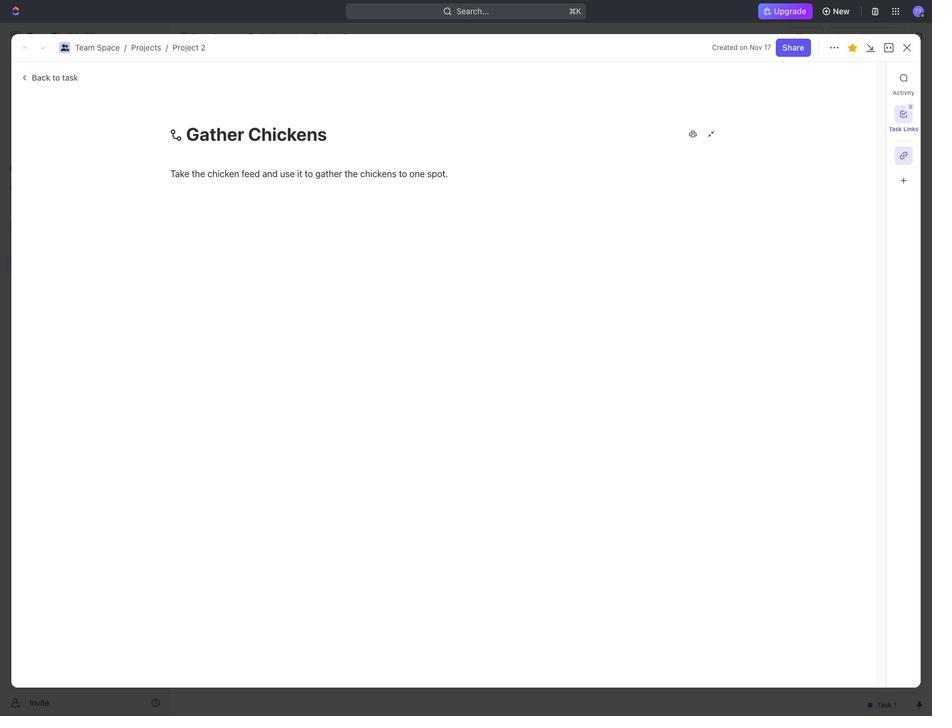 Task type: describe. For each thing, give the bounding box(es) containing it.
0 vertical spatial share
[[796, 31, 818, 41]]

Search tasks... text field
[[791, 129, 905, 146]]

automations button
[[830, 28, 889, 45]]

home
[[27, 59, 49, 69]]

user group image
[[181, 34, 188, 39]]

in
[[211, 160, 218, 169]]

task inside the task sidebar navigation tab list
[[890, 126, 903, 132]]

share button right the 17
[[776, 39, 812, 57]]

on
[[740, 43, 748, 52]]

team for team space
[[191, 31, 211, 41]]

team for team space / projects / project 2
[[75, 43, 95, 52]]

1 vertical spatial add task
[[305, 160, 335, 169]]

share button down upgrade
[[789, 27, 825, 45]]

spaces
[[9, 184, 33, 193]]

2 button
[[895, 103, 915, 123]]

0 horizontal spatial project 2 link
[[173, 43, 206, 52]]

17
[[765, 43, 772, 52]]

inbox link
[[5, 74, 165, 93]]

automations
[[835, 31, 883, 41]]

favorites
[[9, 165, 39, 173]]

1 horizontal spatial project 2 link
[[299, 30, 350, 43]]

use
[[280, 169, 295, 179]]

gather
[[315, 169, 342, 179]]

chickens
[[360, 169, 397, 179]]

search...
[[457, 6, 489, 16]]

activity
[[894, 89, 915, 96]]

1 horizontal spatial projects
[[260, 31, 290, 41]]

⌘k
[[570, 6, 582, 16]]

1 vertical spatial project
[[173, 43, 199, 52]]

in progress
[[211, 160, 257, 169]]

0 horizontal spatial projects
[[131, 43, 161, 52]]

0 horizontal spatial add
[[305, 160, 319, 169]]

0 vertical spatial project
[[314, 31, 340, 41]]

tt button
[[910, 2, 928, 20]]

1 horizontal spatial add
[[851, 73, 866, 82]]

new
[[834, 6, 850, 16]]

inbox
[[27, 78, 47, 88]]

upgrade link
[[759, 3, 813, 19]]

project 2
[[314, 31, 347, 41]]



Task type: vqa. For each thing, say whether or not it's contained in the screenshot.
the Back
yes



Task type: locate. For each thing, give the bounding box(es) containing it.
add task right it
[[305, 160, 335, 169]]

1 horizontal spatial project
[[314, 31, 340, 41]]

chicken
[[207, 169, 239, 179]]

1 vertical spatial task
[[890, 126, 903, 132]]

tt
[[916, 8, 923, 14]]

invite
[[30, 698, 49, 708]]

to
[[52, 73, 60, 82], [305, 169, 313, 179], [399, 169, 407, 179]]

back
[[32, 73, 50, 82]]

project
[[314, 31, 340, 41], [173, 43, 199, 52]]

team right user group image
[[191, 31, 211, 41]]

and
[[262, 169, 278, 179]]

0 horizontal spatial team space link
[[75, 43, 120, 52]]

task right it
[[320, 160, 335, 169]]

user group image
[[61, 44, 69, 51], [12, 223, 20, 230]]

task left links
[[890, 126, 903, 132]]

the right take
[[192, 169, 205, 179]]

add task button down automations button
[[844, 69, 892, 87]]

0 horizontal spatial user group image
[[12, 223, 20, 230]]

1 vertical spatial share
[[783, 43, 805, 52]]

Edit task name text field
[[169, 123, 675, 145]]

0 vertical spatial task
[[868, 73, 885, 82]]

1 vertical spatial add task button
[[292, 158, 340, 172]]

0 vertical spatial user group image
[[61, 44, 69, 51]]

to right it
[[305, 169, 313, 179]]

upgrade
[[775, 6, 808, 16]]

1 horizontal spatial user group image
[[61, 44, 69, 51]]

projects
[[260, 31, 290, 41], [131, 43, 161, 52]]

1 horizontal spatial task
[[868, 73, 885, 82]]

1 vertical spatial add
[[305, 160, 319, 169]]

take
[[170, 169, 189, 179]]

the
[[192, 169, 205, 179], [345, 169, 358, 179]]

team inside "link"
[[191, 31, 211, 41]]

task
[[868, 73, 885, 82], [890, 126, 903, 132], [320, 160, 335, 169]]

team
[[191, 31, 211, 41], [75, 43, 95, 52]]

tree inside sidebar navigation
[[5, 198, 165, 351]]

user group image up home link
[[61, 44, 69, 51]]

share
[[796, 31, 818, 41], [783, 43, 805, 52]]

add task
[[851, 73, 885, 82], [305, 160, 335, 169]]

task sidebar navigation tab list
[[890, 69, 919, 190]]

take the chicken feed and use it to gather the chickens to one spot.
[[170, 169, 448, 179]]

0 horizontal spatial task
[[320, 160, 335, 169]]

0 vertical spatial space
[[213, 31, 236, 41]]

one
[[410, 169, 425, 179]]

add down automations button
[[851, 73, 866, 82]]

1 horizontal spatial add task button
[[844, 69, 892, 87]]

add task down automations button
[[851, 73, 885, 82]]

1 horizontal spatial add task
[[851, 73, 885, 82]]

share right the 17
[[783, 43, 805, 52]]

0 horizontal spatial the
[[192, 169, 205, 179]]

project 2 link
[[299, 30, 350, 43], [173, 43, 206, 52]]

projects link
[[246, 30, 293, 43], [131, 43, 161, 52]]

add
[[851, 73, 866, 82], [305, 160, 319, 169]]

to inside button
[[52, 73, 60, 82]]

links
[[904, 126, 919, 132]]

space up home link
[[97, 43, 120, 52]]

0 horizontal spatial projects link
[[131, 43, 161, 52]]

1 horizontal spatial team
[[191, 31, 211, 41]]

0 vertical spatial add
[[851, 73, 866, 82]]

2 inside button
[[910, 104, 913, 110]]

space
[[213, 31, 236, 41], [97, 43, 120, 52]]

0 horizontal spatial team
[[75, 43, 95, 52]]

0 vertical spatial team
[[191, 31, 211, 41]]

sidebar navigation
[[0, 23, 170, 717]]

team space
[[191, 31, 236, 41]]

new button
[[818, 2, 857, 20]]

user group image down spaces
[[12, 223, 20, 230]]

the right gather
[[345, 169, 358, 179]]

2 horizontal spatial task
[[890, 126, 903, 132]]

share button
[[789, 27, 825, 45], [776, 39, 812, 57]]

task links
[[890, 126, 919, 132]]

space right user group image
[[213, 31, 236, 41]]

2 vertical spatial task
[[320, 160, 335, 169]]

0 horizontal spatial to
[[52, 73, 60, 82]]

add task button right the and
[[292, 158, 340, 172]]

share down upgrade
[[796, 31, 818, 41]]

back to task
[[32, 73, 78, 82]]

/
[[241, 31, 243, 41], [295, 31, 297, 41], [124, 43, 127, 52], [166, 43, 168, 52]]

team space / projects / project 2
[[75, 43, 206, 52]]

1 horizontal spatial the
[[345, 169, 358, 179]]

space for team space / projects / project 2
[[97, 43, 120, 52]]

favorites button
[[5, 163, 44, 176]]

1 vertical spatial user group image
[[12, 223, 20, 230]]

2 the from the left
[[345, 169, 358, 179]]

1 vertical spatial space
[[97, 43, 120, 52]]

progress
[[220, 160, 257, 169]]

tree
[[5, 198, 165, 351]]

created on nov 17
[[713, 43, 772, 52]]

nov
[[750, 43, 763, 52]]

1 horizontal spatial space
[[213, 31, 236, 41]]

0 horizontal spatial project
[[173, 43, 199, 52]]

feed
[[242, 169, 260, 179]]

0 horizontal spatial space
[[97, 43, 120, 52]]

0 vertical spatial add task
[[851, 73, 885, 82]]

add right it
[[305, 160, 319, 169]]

task
[[62, 73, 78, 82]]

0 horizontal spatial add task button
[[292, 158, 340, 172]]

created
[[713, 43, 738, 52]]

team up home link
[[75, 43, 95, 52]]

team space link
[[177, 30, 239, 43], [75, 43, 120, 52]]

to left the one
[[399, 169, 407, 179]]

spot.
[[427, 169, 448, 179]]

1 horizontal spatial projects link
[[246, 30, 293, 43]]

1 vertical spatial projects
[[131, 43, 161, 52]]

it
[[297, 169, 302, 179]]

to left task
[[52, 73, 60, 82]]

home link
[[5, 55, 165, 73]]

0 horizontal spatial add task
[[305, 160, 335, 169]]

0 vertical spatial add task button
[[844, 69, 892, 87]]

task down automations button
[[868, 73, 885, 82]]

2
[[342, 31, 347, 41], [201, 43, 206, 52], [910, 104, 913, 110], [270, 160, 274, 169]]

user group image inside sidebar navigation
[[12, 223, 20, 230]]

1 horizontal spatial team space link
[[177, 30, 239, 43]]

0 vertical spatial projects
[[260, 31, 290, 41]]

space for team space
[[213, 31, 236, 41]]

1 the from the left
[[192, 169, 205, 179]]

back to task button
[[16, 69, 85, 87]]

2 horizontal spatial to
[[399, 169, 407, 179]]

add task button
[[844, 69, 892, 87], [292, 158, 340, 172]]

1 horizontal spatial to
[[305, 169, 313, 179]]

1 vertical spatial team
[[75, 43, 95, 52]]



